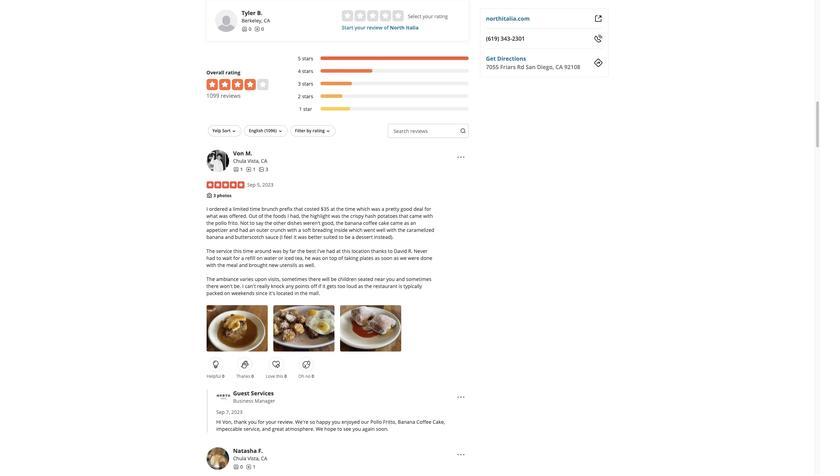 Task type: locate. For each thing, give the bounding box(es) containing it.
2 vista, from the top
[[248, 456, 260, 463]]

friends element left 16 review v2 icon
[[233, 166, 243, 173]]

16 friends v2 image for natasha
[[233, 465, 239, 471]]

sep left 7,
[[216, 410, 225, 416]]

0 horizontal spatial your
[[266, 419, 276, 426]]

1 horizontal spatial 2023
[[262, 182, 274, 188]]

0 horizontal spatial 16 review v2 image
[[246, 465, 251, 471]]

enjoyed
[[342, 419, 360, 426]]

that up had,
[[294, 206, 303, 213]]

3 stars from the top
[[302, 80, 313, 87]]

reviews for 1099 reviews
[[221, 92, 241, 100]]

sep
[[247, 182, 256, 188], [216, 410, 225, 416]]

(0 reactions) element right no
[[312, 374, 314, 380]]

reviews element containing 0
[[254, 26, 264, 33]]

for up meal
[[233, 255, 240, 262]]

16 chevron down v2 image
[[231, 129, 237, 134], [278, 129, 283, 134]]

7055
[[486, 63, 499, 71]]

i
[[206, 206, 208, 213], [288, 213, 289, 220], [242, 283, 244, 290]]

0 horizontal spatial for
[[233, 255, 240, 262]]

0 vertical spatial rating
[[435, 13, 448, 20]]

chula for von
[[233, 158, 246, 164]]

it right if
[[323, 283, 326, 290]]

start
[[342, 24, 353, 31]]

by right filter
[[307, 128, 312, 134]]

rating for select your rating
[[435, 13, 448, 20]]

varies
[[240, 276, 254, 283]]

1 vertical spatial there
[[206, 283, 219, 290]]

16 photos v2 image
[[259, 167, 264, 172]]

(0 reactions) element
[[222, 374, 225, 380], [252, 374, 254, 380], [284, 374, 287, 380], [312, 374, 314, 380]]

0 horizontal spatial sometimes
[[282, 276, 307, 283]]

i've
[[317, 248, 325, 255]]

1 horizontal spatial an
[[411, 220, 416, 227]]

vista, down m. on the top left of page
[[248, 158, 260, 164]]

reviews element
[[254, 26, 264, 33], [246, 166, 256, 173], [246, 464, 256, 471]]

0 vertical spatial of
[[384, 24, 389, 31]]

filter reviews by 5 stars rating element
[[291, 55, 469, 62]]

banana down appetizer
[[206, 234, 224, 241]]

this right the love at the left of page
[[276, 374, 283, 380]]

0 vertical spatial came
[[410, 213, 422, 220]]

92108
[[564, 63, 581, 71]]

0 horizontal spatial 2023
[[231, 410, 243, 416]]

16 review v2 image for tyler
[[254, 26, 260, 32]]

16 camera v2 image
[[206, 193, 212, 198]]

you down enjoyed
[[353, 426, 361, 433]]

16 review v2 image
[[246, 167, 251, 172]]

so
[[310, 419, 315, 426]]

16 friends v2 image down natasha
[[233, 465, 239, 471]]

there up packed
[[206, 283, 219, 290]]

and left great
[[262, 426, 271, 433]]

0 horizontal spatial at
[[331, 206, 335, 213]]

were
[[408, 255, 419, 262]]

2 sometimes from the left
[[406, 276, 432, 283]]

since
[[256, 290, 268, 297]]

3 for 3
[[266, 166, 268, 173]]

sometimes up any
[[282, 276, 307, 283]]

0 horizontal spatial of
[[259, 213, 263, 220]]

if
[[318, 283, 321, 290]]

be down inside
[[345, 234, 351, 241]]

1 horizontal spatial there
[[309, 276, 321, 283]]

1 vertical spatial your
[[355, 24, 366, 31]]

and down appetizer
[[225, 234, 234, 241]]

english (1096) button
[[244, 125, 288, 137]]

better
[[308, 234, 322, 241]]

0 vertical spatial your
[[423, 13, 433, 20]]

(0 reactions) element right helpful on the bottom of page
[[222, 374, 225, 380]]

get
[[486, 55, 496, 63]]

to down inside
[[339, 234, 344, 241]]

0 vertical spatial vista,
[[248, 158, 260, 164]]

1 horizontal spatial 3
[[266, 166, 268, 173]]

1 vertical spatial i
[[288, 213, 289, 220]]

1 vertical spatial 3
[[266, 166, 268, 173]]

this up 'taking'
[[342, 248, 350, 255]]

photo of natasha f. image
[[206, 448, 229, 471]]

ca inside tyler b. berkeley, ca
[[264, 17, 270, 24]]

vista, inside natasha f. chula vista, ca
[[248, 456, 260, 463]]

meal
[[226, 262, 238, 269]]

1 sometimes from the left
[[282, 276, 307, 283]]

1 right 16 review v2 icon
[[253, 166, 256, 173]]

3 up the 2
[[298, 80, 301, 87]]

16 chevron down v2 image right (1096)
[[278, 129, 283, 134]]

0 vertical spatial for
[[425, 206, 431, 213]]

0 horizontal spatial 3
[[214, 193, 216, 199]]

16 friends v2 image down berkeley,
[[242, 26, 247, 32]]

of right top
[[339, 255, 343, 262]]

filter reviews by 4 stars rating element
[[291, 68, 469, 75]]

at up top
[[336, 248, 341, 255]]

filter reviews by 2 stars rating element
[[291, 93, 469, 100]]

vista, for f.
[[248, 456, 260, 463]]

1 down natasha f. chula vista, ca
[[253, 464, 256, 471]]

on inside the ambiance varies upon visits, sometimes there will be children seated near you and sometimes there won't be. i can't really knock any points off if it gets too loud as the restaurant is typically packed on weekends since it's located in the mall.
[[224, 290, 230, 297]]

1 horizontal spatial for
[[258, 419, 265, 426]]

your right "select" at the top
[[423, 13, 433, 20]]

was up hash
[[371, 206, 380, 213]]

sep inside sep 7, 2023 hi von, thank you for your review. we're so happy you enjoyed our pollo fritto, banana coffee cake, impeccable service, and great atmosphere. we hope to see you again soon.
[[216, 410, 225, 416]]

menu image for hi von, thank you for your review. we're so happy you enjoyed our pollo fritto, banana coffee cake, impeccable service, and great atmosphere. we hope to see you again soon.
[[457, 394, 465, 402]]

1 vertical spatial it
[[323, 283, 326, 290]]

2 vertical spatial friends element
[[233, 464, 243, 471]]

atmosphere.
[[285, 426, 315, 433]]

friends element
[[242, 26, 251, 33], [233, 166, 243, 173], [233, 464, 243, 471]]

david
[[394, 248, 407, 255]]

photos element
[[259, 166, 268, 173]]

1 the from the top
[[206, 248, 215, 255]]

2 vertical spatial 16 friends v2 image
[[233, 465, 239, 471]]

stars for 2 stars
[[302, 93, 313, 100]]

select your rating
[[408, 13, 448, 20]]

1 vertical spatial came
[[390, 220, 403, 227]]

yelp sort button
[[208, 125, 242, 137]]

0 horizontal spatial i
[[206, 206, 208, 213]]

to inside sep 7, 2023 hi von, thank you for your review. we're so happy you enjoyed our pollo fritto, banana coffee cake, impeccable service, and great atmosphere. we hope to see you again soon.
[[337, 426, 342, 433]]

1 menu image from the top
[[457, 153, 465, 162]]

3 inside 'photos' element
[[266, 166, 268, 173]]

1 vertical spatial an
[[249, 227, 255, 234]]

directions
[[497, 55, 526, 63]]

menu image
[[457, 153, 465, 162], [457, 394, 465, 402]]

None radio
[[355, 10, 366, 21]]

was down soft
[[298, 234, 307, 241]]

2 16 chevron down v2 image from the left
[[278, 129, 283, 134]]

ca right berkeley,
[[264, 17, 270, 24]]

off
[[311, 283, 317, 290]]

came down potatoes in the left top of the page
[[390, 220, 403, 227]]

had left wait
[[206, 255, 215, 262]]

3 right 16 camera v2 image
[[214, 193, 216, 199]]

2 horizontal spatial on
[[322, 255, 328, 262]]

reviews down 4 star rating image
[[221, 92, 241, 100]]

guest
[[233, 390, 250, 398]]

1 vertical spatial vista,
[[248, 456, 260, 463]]

and inside the service this time around was by far the best i've had at this location thanks to david r. never had to wait for a refill on water or iced tea, he was on top of taking plates as soon as we were done with the meal and brought new utensils as well.
[[239, 262, 248, 269]]

1 vertical spatial sep
[[216, 410, 225, 416]]

2 vertical spatial rating
[[313, 128, 325, 134]]

4 stars from the top
[[302, 93, 313, 100]]

pollo
[[371, 419, 382, 426]]

0 vertical spatial 16 friends v2 image
[[242, 26, 247, 32]]

0 horizontal spatial came
[[390, 220, 403, 227]]

0 horizontal spatial an
[[249, 227, 255, 234]]

tyler b. link
[[242, 9, 263, 17]]

well
[[376, 227, 386, 234]]

had up top
[[326, 248, 335, 255]]

of inside the service this time around was by far the best i've had at this location thanks to david r. never had to wait for a refill on water or iced tea, he was on top of taking plates as soon as we were done with the meal and brought new utensils as well.
[[339, 255, 343, 262]]

of left north
[[384, 24, 389, 31]]

be up gets on the bottom left of the page
[[331, 276, 337, 283]]

1 horizontal spatial it
[[323, 283, 326, 290]]

you up restaurant
[[386, 276, 395, 283]]

3 right the 16 photos v2
[[266, 166, 268, 173]]

best
[[306, 248, 316, 255]]

with
[[423, 213, 433, 220], [287, 227, 297, 234], [387, 227, 397, 234], [206, 262, 216, 269]]

stars
[[302, 55, 313, 62], [302, 68, 313, 74], [302, 80, 313, 87], [302, 93, 313, 100]]

soft
[[302, 227, 311, 234]]

(i
[[280, 234, 283, 241]]

it inside i ordered a limited time brunch prefix that costed $35 at the time which was a pretty good deal for what was offered. out of the foods i had, the highlight was the crispy hash potatoes that came with the pollo frito. not to say the other dishes weren't good, the banana coffee cake came as an appetizer and had an outer crunch with a soft breading inside which went well with the caramelized banana and butterscotch sauce (i feel it was better suited to be a dessert instead).
[[294, 234, 297, 241]]

be inside the ambiance varies upon visits, sometimes there will be children seated near you and sometimes there won't be. i can't really knock any points off if it gets too loud as the restaurant is typically packed on weekends since it's located in the mall.
[[331, 276, 337, 283]]

rating element
[[342, 10, 404, 21]]

0 vertical spatial be
[[345, 234, 351, 241]]

1 horizontal spatial sometimes
[[406, 276, 432, 283]]

0 horizontal spatial on
[[224, 290, 230, 297]]

natasha f. chula vista, ca
[[233, 448, 267, 463]]

16 chevron down v2 image
[[325, 129, 331, 134]]

0 vertical spatial it
[[294, 234, 297, 241]]

to
[[250, 220, 255, 227], [339, 234, 344, 241], [388, 248, 393, 255], [217, 255, 221, 262], [337, 426, 342, 433]]

which up dessert
[[349, 227, 363, 234]]

0 vertical spatial there
[[309, 276, 321, 283]]

reviews right search
[[410, 128, 428, 135]]

sauce
[[265, 234, 279, 241]]

0 vertical spatial 2023
[[262, 182, 274, 188]]

menu image
[[457, 451, 465, 460]]

chula inside von m. chula vista, ca
[[233, 158, 246, 164]]

16 chevron down v2 image right sort
[[231, 129, 237, 134]]

0 horizontal spatial sep
[[216, 410, 225, 416]]

1 vertical spatial banana
[[206, 234, 224, 241]]

inside
[[334, 227, 348, 234]]

utensils
[[280, 262, 297, 269]]

ca inside natasha f. chula vista, ca
[[261, 456, 267, 463]]

1 horizontal spatial came
[[410, 213, 422, 220]]

1 horizontal spatial rating
[[313, 128, 325, 134]]

rating right "select" at the top
[[435, 13, 448, 20]]

1 horizontal spatial sep
[[247, 182, 256, 188]]

1 horizontal spatial by
[[307, 128, 312, 134]]

1 left 16 review v2 icon
[[240, 166, 243, 173]]

0 vertical spatial had
[[239, 227, 248, 234]]

friends element containing 1
[[233, 166, 243, 173]]

stars for 3 stars
[[302, 80, 313, 87]]

as
[[404, 220, 409, 227], [375, 255, 380, 262], [394, 255, 399, 262], [299, 262, 304, 269], [358, 283, 363, 290]]

far
[[290, 248, 296, 255]]

  text field
[[388, 124, 469, 138]]

and up is
[[396, 276, 405, 283]]

sep for sep 7, 2023 hi von, thank you for your review. we're so happy you enjoyed our pollo fritto, banana coffee cake, impeccable service, and great atmosphere. we hope to see you again soon.
[[216, 410, 225, 416]]

which up crispy
[[357, 206, 370, 213]]

1 vertical spatial of
[[259, 213, 263, 220]]

reviews element down natasha f. chula vista, ca
[[246, 464, 256, 471]]

friends element for tyler b.
[[242, 26, 251, 33]]

berkeley,
[[242, 17, 263, 24]]

for inside the service this time around was by far the best i've had at this location thanks to david r. never had to wait for a refill on water or iced tea, he was on top of taking plates as soon as we were done with the meal and brought new utensils as well.
[[233, 255, 240, 262]]

a left refill
[[241, 255, 244, 262]]

2 (0 reactions) element from the left
[[252, 374, 254, 380]]

on up brought
[[257, 255, 263, 262]]

search image
[[460, 128, 466, 134]]

that down "good"
[[399, 213, 408, 220]]

16 chevron down v2 image inside yelp sort dropdown button
[[231, 129, 237, 134]]

get directions link
[[486, 55, 526, 63]]

was up good,
[[331, 213, 340, 220]]

plates
[[360, 255, 374, 262]]

1 vertical spatial 2023
[[231, 410, 243, 416]]

it right the feel
[[294, 234, 297, 241]]

1 (0 reactions) element from the left
[[222, 374, 225, 380]]

2023 for 5,
[[262, 182, 274, 188]]

1 for 16 review v2 icon
[[253, 166, 256, 173]]

to left see
[[337, 426, 342, 433]]

be
[[345, 234, 351, 241], [331, 276, 337, 283]]

menu image for sep 5, 2023
[[457, 153, 465, 162]]

1 horizontal spatial reviews
[[410, 128, 428, 135]]

0 vertical spatial reviews element
[[254, 26, 264, 33]]

oh no 0
[[299, 374, 314, 380]]

start your review of north italia
[[342, 24, 419, 31]]

b.
[[257, 9, 263, 17]]

16 chevron down v2 image inside english (1096) dropdown button
[[278, 129, 283, 134]]

reviews for search reviews
[[410, 128, 428, 135]]

16 friends v2 image
[[242, 26, 247, 32], [233, 167, 239, 172], [233, 465, 239, 471]]

1 horizontal spatial at
[[336, 248, 341, 255]]

1099
[[206, 92, 219, 100]]

stars inside 'element'
[[302, 93, 313, 100]]

1 horizontal spatial i
[[242, 283, 244, 290]]

3 (0 reactions) element from the left
[[284, 374, 287, 380]]

1 horizontal spatial banana
[[345, 220, 362, 227]]

2 horizontal spatial 3
[[298, 80, 301, 87]]

2 chula from the top
[[233, 456, 246, 463]]

photo of guest services image
[[216, 391, 230, 405]]

located
[[277, 290, 293, 297]]

1 horizontal spatial of
[[339, 255, 343, 262]]

0 horizontal spatial it
[[294, 234, 297, 241]]

2 stars from the top
[[302, 68, 313, 74]]

chula
[[233, 158, 246, 164], [233, 456, 246, 463]]

0 vertical spatial banana
[[345, 220, 362, 227]]

friends element for natasha f.
[[233, 464, 243, 471]]

and down refill
[[239, 262, 248, 269]]

great
[[272, 426, 284, 433]]

was down i've in the left bottom of the page
[[312, 255, 321, 262]]

banana down crispy
[[345, 220, 362, 227]]

highlight
[[310, 213, 330, 220]]

2 vertical spatial for
[[258, 419, 265, 426]]

2 the from the top
[[206, 276, 215, 283]]

time up refill
[[243, 248, 253, 255]]

sometimes up typically
[[406, 276, 432, 283]]

16 friends v2 image left 16 review v2 icon
[[233, 167, 239, 172]]

1 16 chevron down v2 image from the left
[[231, 129, 237, 134]]

ca inside get directions 7055 friars rd san diego, ca 92108
[[556, 63, 563, 71]]

(0 reactions) element for thanks 0
[[252, 374, 254, 380]]

1 horizontal spatial your
[[355, 24, 366, 31]]

chula down natasha
[[233, 456, 246, 463]]

stars right 4
[[302, 68, 313, 74]]

outer
[[256, 227, 269, 234]]

16 friends v2 image for von
[[233, 167, 239, 172]]

at inside i ordered a limited time brunch prefix that costed $35 at the time which was a pretty good deal for what was offered. out of the foods i had, the highlight was the crispy hash potatoes that came with the pollo frito. not to say the other dishes weren't good, the banana coffee cake came as an appetizer and had an outer crunch with a soft breading inside which went well with the caramelized banana and butterscotch sauce (i feel it was better suited to be a dessert instead).
[[331, 206, 335, 213]]

appetizer
[[206, 227, 228, 234]]

0 vertical spatial 3
[[298, 80, 301, 87]]

2023 inside sep 7, 2023 hi von, thank you for your review. we're so happy you enjoyed our pollo fritto, banana coffee cake, impeccable service, and great atmosphere. we hope to see you again soon.
[[231, 410, 243, 416]]

banana
[[398, 419, 415, 426]]

the down brunch
[[265, 213, 272, 220]]

1 horizontal spatial had
[[239, 227, 248, 234]]

vista, inside von m. chula vista, ca
[[248, 158, 260, 164]]

2 stars
[[298, 93, 313, 100]]

von,
[[222, 419, 233, 426]]

the right in
[[300, 290, 308, 297]]

1 horizontal spatial be
[[345, 234, 351, 241]]

0 vertical spatial by
[[307, 128, 312, 134]]

1 vertical spatial for
[[233, 255, 240, 262]]

an up caramelized
[[411, 220, 416, 227]]

filter reviews by 1 star rating element
[[291, 106, 469, 113]]

there up off
[[309, 276, 321, 283]]

again
[[362, 426, 375, 433]]

rating inside popup button
[[313, 128, 325, 134]]

2 menu image from the top
[[457, 394, 465, 402]]

as down seated
[[358, 283, 363, 290]]

as left we
[[394, 255, 399, 262]]

weekends
[[231, 290, 255, 297]]

not
[[240, 220, 249, 227]]

the down wait
[[218, 262, 225, 269]]

None radio
[[342, 10, 353, 21], [367, 10, 378, 21], [380, 10, 391, 21], [393, 10, 404, 21], [342, 10, 353, 21], [367, 10, 378, 21], [380, 10, 391, 21], [393, 10, 404, 21]]

1 vertical spatial reviews
[[410, 128, 428, 135]]

reviews element down berkeley,
[[254, 26, 264, 33]]

0 horizontal spatial rating
[[226, 69, 240, 76]]

sep left 5, on the left top of page
[[247, 182, 256, 188]]

refill
[[245, 255, 255, 262]]

2 vertical spatial of
[[339, 255, 343, 262]]

and
[[229, 227, 238, 234], [225, 234, 234, 241], [239, 262, 248, 269], [396, 276, 405, 283], [262, 426, 271, 433]]

1 vertical spatial 16 review v2 image
[[246, 465, 251, 471]]

(0 reactions) element for helpful 0
[[222, 374, 225, 380]]

2 horizontal spatial your
[[423, 13, 433, 20]]

chula inside natasha f. chula vista, ca
[[233, 456, 246, 463]]

the inside the ambiance varies upon visits, sometimes there will be children seated near you and sometimes there won't be. i can't really knock any points off if it gets too loud as the restaurant is typically packed on weekends since it's located in the mall.
[[206, 276, 215, 283]]

2 vertical spatial your
[[266, 419, 276, 426]]

had
[[239, 227, 248, 234], [326, 248, 335, 255], [206, 255, 215, 262]]

1 stars from the top
[[302, 55, 313, 62]]

as down thanks
[[375, 255, 380, 262]]

rating left 16 chevron down v2 icon
[[313, 128, 325, 134]]

2 vertical spatial 3
[[214, 193, 216, 199]]

16 review v2 image down natasha f. chula vista, ca
[[246, 465, 251, 471]]

1
[[299, 106, 302, 112], [240, 166, 243, 173], [253, 166, 256, 173], [253, 464, 256, 471]]

rating for filter by rating
[[313, 128, 325, 134]]

ca down f.
[[261, 456, 267, 463]]

16 friends v2 image for tyler
[[242, 26, 247, 32]]

chula down von
[[233, 158, 246, 164]]

service,
[[244, 426, 261, 433]]

points
[[295, 283, 310, 290]]

2 horizontal spatial for
[[425, 206, 431, 213]]

friends element down natasha f. chula vista, ca
[[233, 464, 243, 471]]

reviews element left the 16 photos v2
[[246, 166, 256, 173]]

your for select
[[423, 13, 433, 20]]

review.
[[278, 419, 294, 426]]

2301
[[512, 35, 525, 43]]

iced
[[285, 255, 294, 262]]

0 horizontal spatial be
[[331, 276, 337, 283]]

1 vertical spatial be
[[331, 276, 337, 283]]

for right deal
[[425, 206, 431, 213]]

1 vertical spatial at
[[336, 248, 341, 255]]

filter by rating
[[295, 128, 325, 134]]

i right be.
[[242, 283, 244, 290]]

your inside sep 7, 2023 hi von, thank you for your review. we're so happy you enjoyed our pollo fritto, banana coffee cake, impeccable service, and great atmosphere. we hope to see you again soon.
[[266, 419, 276, 426]]

vista,
[[248, 158, 260, 164], [248, 456, 260, 463]]

(0 reactions) element for oh no 0
[[312, 374, 314, 380]]

1 vista, from the top
[[248, 158, 260, 164]]

was up or
[[273, 248, 282, 255]]

1 vertical spatial by
[[283, 248, 288, 255]]

1 horizontal spatial 16 review v2 image
[[254, 26, 260, 32]]

stars up the '2 stars'
[[302, 80, 313, 87]]

upon
[[255, 276, 267, 283]]

(0 reactions) element for love this 0
[[284, 374, 287, 380]]

0 vertical spatial menu image
[[457, 153, 465, 162]]

3 for 3 stars
[[298, 80, 301, 87]]

helpful
[[207, 374, 221, 380]]

sometimes
[[282, 276, 307, 283], [406, 276, 432, 283]]

the inside the service this time around was by far the best i've had at this location thanks to david r. never had to wait for a refill on water or iced tea, he was on top of taking plates as soon as we were done with the meal and brought new utensils as well.
[[206, 248, 215, 255]]

1 left star
[[299, 106, 302, 112]]

2 vertical spatial i
[[242, 283, 244, 290]]

had down not
[[239, 227, 248, 234]]

16 chevron down v2 image for sort
[[231, 129, 237, 134]]

your
[[423, 13, 433, 20], [355, 24, 366, 31], [266, 419, 276, 426]]

(619)
[[486, 35, 499, 43]]

2 horizontal spatial rating
[[435, 13, 448, 20]]

1 vertical spatial that
[[399, 213, 408, 220]]

a left dessert
[[352, 234, 355, 241]]

the up packed
[[206, 276, 215, 283]]

2 vertical spatial had
[[206, 255, 215, 262]]

1 vertical spatial reviews element
[[246, 166, 256, 173]]

1 vertical spatial friends element
[[233, 166, 243, 173]]

1 horizontal spatial 16 chevron down v2 image
[[278, 129, 283, 134]]

4 (0 reactions) element from the left
[[312, 374, 314, 380]]

reviews element for f.
[[246, 464, 256, 471]]

taking
[[344, 255, 358, 262]]

photos
[[217, 193, 232, 199]]

1 chula from the top
[[233, 158, 246, 164]]

1 vertical spatial chula
[[233, 456, 246, 463]]

butterscotch
[[235, 234, 264, 241]]

16 review v2 image
[[254, 26, 260, 32], [246, 465, 251, 471]]



Task type: describe. For each thing, give the bounding box(es) containing it.
stars for 4 stars
[[302, 68, 313, 74]]

the left crispy
[[342, 213, 349, 220]]

the down what
[[206, 220, 214, 227]]

von
[[233, 150, 244, 157]]

can't
[[245, 283, 256, 290]]

good
[[401, 206, 412, 213]]

top
[[329, 255, 337, 262]]

stars for 5 stars
[[302, 55, 313, 62]]

2
[[298, 93, 301, 100]]

friars
[[500, 63, 516, 71]]

say
[[256, 220, 263, 227]]

as inside the ambiance varies upon visits, sometimes there will be children seated near you and sometimes there won't be. i can't really knock any points off if it gets too loud as the restaurant is typically packed on weekends since it's located in the mall.
[[358, 283, 363, 290]]

too
[[338, 283, 345, 290]]

0 horizontal spatial banana
[[206, 234, 224, 241]]

you inside the ambiance varies upon visits, sometimes there will be children seated near you and sometimes there won't be. i can't really knock any points off if it gets too loud as the restaurant is typically packed on weekends since it's located in the mall.
[[386, 276, 395, 283]]

fritto,
[[383, 419, 397, 426]]

with inside the service this time around was by far the best i've had at this location thanks to david r. never had to wait for a refill on water or iced tea, he was on top of taking plates as soon as we were done with the meal and brought new utensils as well.
[[206, 262, 216, 269]]

5
[[298, 55, 301, 62]]

with down deal
[[423, 213, 433, 220]]

cake,
[[433, 419, 445, 426]]

0 vertical spatial which
[[357, 206, 370, 213]]

dishes
[[287, 220, 302, 227]]

1 for the "16 friends v2" 'icon' related to von
[[240, 166, 243, 173]]

will
[[322, 276, 330, 283]]

sep 5, 2023
[[247, 182, 274, 188]]

the up weren't
[[301, 213, 309, 220]]

friends element for von m.
[[233, 166, 243, 173]]

1 for 16 review v2 image for natasha
[[253, 464, 256, 471]]

the right $35
[[336, 206, 344, 213]]

0 horizontal spatial had
[[206, 255, 215, 262]]

(1096)
[[264, 128, 277, 134]]

1 vertical spatial had
[[326, 248, 335, 255]]

overall
[[206, 69, 224, 76]]

photo of von m. image
[[206, 150, 229, 173]]

von m. chula vista, ca
[[233, 150, 267, 164]]

by inside the service this time around was by far the best i've had at this location thanks to david r. never had to wait for a refill on water or iced tea, he was on top of taking plates as soon as we were done with the meal and brought new utensils as well.
[[283, 248, 288, 255]]

1 horizontal spatial on
[[257, 255, 263, 262]]

foods
[[273, 213, 286, 220]]

0 vertical spatial that
[[294, 206, 303, 213]]

northitalia.com
[[486, 15, 530, 22]]

24 directions v2 image
[[594, 59, 603, 67]]

knock
[[271, 283, 284, 290]]

1 star
[[299, 106, 312, 112]]

1 vertical spatial which
[[349, 227, 363, 234]]

the right say
[[265, 220, 272, 227]]

(no rating) image
[[342, 10, 404, 21]]

to down out at the left top
[[250, 220, 255, 227]]

he
[[305, 255, 311, 262]]

what
[[206, 213, 218, 220]]

0 horizontal spatial this
[[233, 248, 242, 255]]

vista, for m.
[[248, 158, 260, 164]]

1 horizontal spatial this
[[276, 374, 283, 380]]

24 external link v2 image
[[594, 14, 603, 23]]

helpful 0
[[207, 374, 225, 380]]

it inside the ambiance varies upon visits, sometimes there will be children seated near you and sometimes there won't be. i can't really knock any points off if it gets too loud as the restaurant is typically packed on weekends since it's located in the mall.
[[323, 283, 326, 290]]

san
[[526, 63, 536, 71]]

photo of tyler b. image
[[215, 9, 237, 32]]

you up service,
[[248, 419, 257, 426]]

343-
[[501, 35, 512, 43]]

4 star rating image
[[206, 79, 268, 90]]

hi
[[216, 419, 221, 426]]

and inside sep 7, 2023 hi von, thank you for your review. we're so happy you enjoyed our pollo fritto, banana coffee cake, impeccable service, and great atmosphere. we hope to see you again soon.
[[262, 426, 271, 433]]

gets
[[327, 283, 336, 290]]

to left wait
[[217, 255, 221, 262]]

crispy
[[350, 213, 364, 220]]

time up out at the left top
[[250, 206, 260, 213]]

tea,
[[295, 255, 304, 262]]

coffee
[[417, 419, 432, 426]]

2 horizontal spatial this
[[342, 248, 350, 255]]

a inside the service this time around was by far the best i've had at this location thanks to david r. never had to wait for a refill on water or iced tea, he was on top of taking plates as soon as we were done with the meal and brought new utensils as well.
[[241, 255, 244, 262]]

business
[[233, 398, 253, 405]]

you up hope on the bottom of page
[[332, 419, 340, 426]]

breading
[[312, 227, 333, 234]]

with up instead).
[[387, 227, 397, 234]]

ca inside von m. chula vista, ca
[[261, 158, 267, 164]]

5 star rating image
[[206, 182, 244, 189]]

cake
[[379, 220, 389, 227]]

never
[[414, 248, 428, 255]]

7,
[[226, 410, 230, 416]]

2 horizontal spatial of
[[384, 24, 389, 31]]

the up tea,
[[297, 248, 305, 255]]

potatoes
[[378, 213, 398, 220]]

1 horizontal spatial that
[[399, 213, 408, 220]]

i inside the ambiance varies upon visits, sometimes there will be children seated near you and sometimes there won't be. i can't really knock any points off if it gets too loud as the restaurant is typically packed on weekends since it's located in the mall.
[[242, 283, 244, 290]]

to up soon
[[388, 248, 393, 255]]

for inside sep 7, 2023 hi von, thank you for your review. we're so happy you enjoyed our pollo fritto, banana coffee cake, impeccable service, and great atmosphere. we hope to see you again soon.
[[258, 419, 265, 426]]

we're
[[295, 419, 309, 426]]

had inside i ordered a limited time brunch prefix that costed $35 at the time which was a pretty good deal for what was offered. out of the foods i had, the highlight was the crispy hash potatoes that came with the pollo frito. not to say the other dishes weren't good, the banana coffee cake came as an appetizer and had an outer crunch with a soft breading inside which went well with the caramelized banana and butterscotch sauce (i feel it was better suited to be a dessert instead).
[[239, 227, 248, 234]]

4
[[298, 68, 301, 74]]

near
[[375, 276, 385, 283]]

service
[[216, 248, 232, 255]]

hope
[[324, 426, 336, 433]]

your for start
[[355, 24, 366, 31]]

2 horizontal spatial i
[[288, 213, 289, 220]]

1 vertical spatial rating
[[226, 69, 240, 76]]

of inside i ordered a limited time brunch prefix that costed $35 at the time which was a pretty good deal for what was offered. out of the foods i had, the highlight was the crispy hash potatoes that came with the pollo frito. not to say the other dishes weren't good, the banana coffee cake came as an appetizer and had an outer crunch with a soft breading inside which went well with the caramelized banana and butterscotch sauce (i feel it was better suited to be a dessert instead).
[[259, 213, 263, 220]]

ambiance
[[216, 276, 239, 283]]

at inside the service this time around was by far the best i've had at this location thanks to david r. never had to wait for a refill on water or iced tea, he was on top of taking plates as soon as we were done with the meal and brought new utensils as well.
[[336, 248, 341, 255]]

restaurant
[[373, 283, 397, 290]]

0 vertical spatial i
[[206, 206, 208, 213]]

services
[[251, 390, 274, 398]]

filter
[[295, 128, 306, 134]]

and down frito.
[[229, 227, 238, 234]]

reviews element for m.
[[246, 166, 256, 173]]

the up inside
[[336, 220, 343, 227]]

our
[[361, 419, 369, 426]]

16 review v2 image for natasha
[[246, 465, 251, 471]]

diego,
[[537, 63, 554, 71]]

water
[[264, 255, 277, 262]]

instead).
[[374, 234, 394, 241]]

for inside i ordered a limited time brunch prefix that costed $35 at the time which was a pretty good deal for what was offered. out of the foods i had, the highlight was the crispy hash potatoes that came with the pollo frito. not to say the other dishes weren't good, the banana coffee cake came as an appetizer and had an outer crunch with a soft breading inside which went well with the caramelized banana and butterscotch sauce (i feel it was better suited to be a dessert instead).
[[425, 206, 431, 213]]

prefix
[[279, 206, 293, 213]]

2023 for 7,
[[231, 410, 243, 416]]

the for the service this time around was by far the best i've had at this location thanks to david r. never had to wait for a refill on water or iced tea, he was on top of taking plates as soon as we were done with the meal and brought new utensils as well.
[[206, 248, 215, 255]]

16 chevron down v2 image for (1096)
[[278, 129, 283, 134]]

by inside filter by rating popup button
[[307, 128, 312, 134]]

r.
[[408, 248, 413, 255]]

natasha
[[233, 448, 257, 456]]

chula for natasha
[[233, 456, 246, 463]]

24 phone v2 image
[[594, 34, 603, 43]]

location
[[352, 248, 370, 255]]

3 for 3 photos
[[214, 193, 216, 199]]

sep for sep 5, 2023
[[247, 182, 256, 188]]

the left caramelized
[[398, 227, 405, 234]]

crunch
[[270, 227, 286, 234]]

well.
[[305, 262, 315, 269]]

italia
[[406, 24, 419, 31]]

pretty
[[386, 206, 399, 213]]

a up potatoes in the left top of the page
[[382, 206, 384, 213]]

f.
[[258, 448, 263, 456]]

visits,
[[268, 276, 281, 283]]

soon.
[[376, 426, 389, 433]]

0 horizontal spatial there
[[206, 283, 219, 290]]

von m. link
[[233, 150, 252, 157]]

new
[[269, 262, 278, 269]]

the down seated
[[365, 283, 372, 290]]

manager
[[255, 398, 275, 405]]

soon
[[381, 255, 393, 262]]

time inside the service this time around was by far the best i've had at this location thanks to david r. never had to wait for a refill on water or iced tea, he was on top of taking plates as soon as we were done with the meal and brought new utensils as well.
[[243, 248, 253, 255]]

the for the ambiance varies upon visits, sometimes there will be children seated near you and sometimes there won't be. i can't really knock any points off if it gets too loud as the restaurant is typically packed on weekends since it's located in the mall.
[[206, 276, 215, 283]]

thanks 0
[[236, 374, 254, 380]]

feel
[[284, 234, 292, 241]]

thanks
[[236, 374, 250, 380]]

time up crispy
[[345, 206, 355, 213]]

costed
[[304, 206, 320, 213]]

with down dishes
[[287, 227, 297, 234]]

is
[[399, 283, 402, 290]]

as inside i ordered a limited time brunch prefix that costed $35 at the time which was a pretty good deal for what was offered. out of the foods i had, the highlight was the crispy hash potatoes that came with the pollo frito. not to say the other dishes weren't good, the banana coffee cake came as an appetizer and had an outer crunch with a soft breading inside which went well with the caramelized banana and butterscotch sauce (i feel it was better suited to be a dessert instead).
[[404, 220, 409, 227]]

star
[[303, 106, 312, 112]]

1 inside "filter reviews by 1 star rating" element
[[299, 106, 302, 112]]

reviews element for b.
[[254, 26, 264, 33]]

5 stars
[[298, 55, 313, 62]]

filter reviews by 3 stars rating element
[[291, 80, 469, 87]]

a left soft
[[298, 227, 301, 234]]

no
[[306, 374, 311, 380]]

and inside the ambiance varies upon visits, sometimes there will be children seated near you and sometimes there won't be. i can't really knock any points off if it gets too loud as the restaurant is typically packed on weekends since it's located in the mall.
[[396, 276, 405, 283]]

we
[[316, 426, 323, 433]]

had,
[[290, 213, 300, 220]]

coffee
[[363, 220, 377, 227]]

happy
[[316, 419, 331, 426]]

loud
[[347, 283, 357, 290]]

a left limited
[[229, 206, 232, 213]]

was up pollo
[[219, 213, 228, 220]]

other
[[274, 220, 286, 227]]

brunch
[[262, 206, 278, 213]]

sort
[[222, 128, 231, 134]]

as down tea,
[[299, 262, 304, 269]]

the service this time around was by far the best i've had at this location thanks to david r. never had to wait for a refill on water or iced tea, he was on top of taking plates as soon as we were done with the meal and brought new utensils as well.
[[206, 248, 432, 269]]

be inside i ordered a limited time brunch prefix that costed $35 at the time which was a pretty good deal for what was offered. out of the foods i had, the highlight was the crispy hash potatoes that came with the pollo frito. not to say the other dishes weren't good, the banana coffee cake came as an appetizer and had an outer crunch with a soft breading inside which went well with the caramelized banana and butterscotch sauce (i feel it was better suited to be a dessert instead).
[[345, 234, 351, 241]]

good,
[[322, 220, 335, 227]]



Task type: vqa. For each thing, say whether or not it's contained in the screenshot.
so businesses can't pay to alter or remove their reviews.
no



